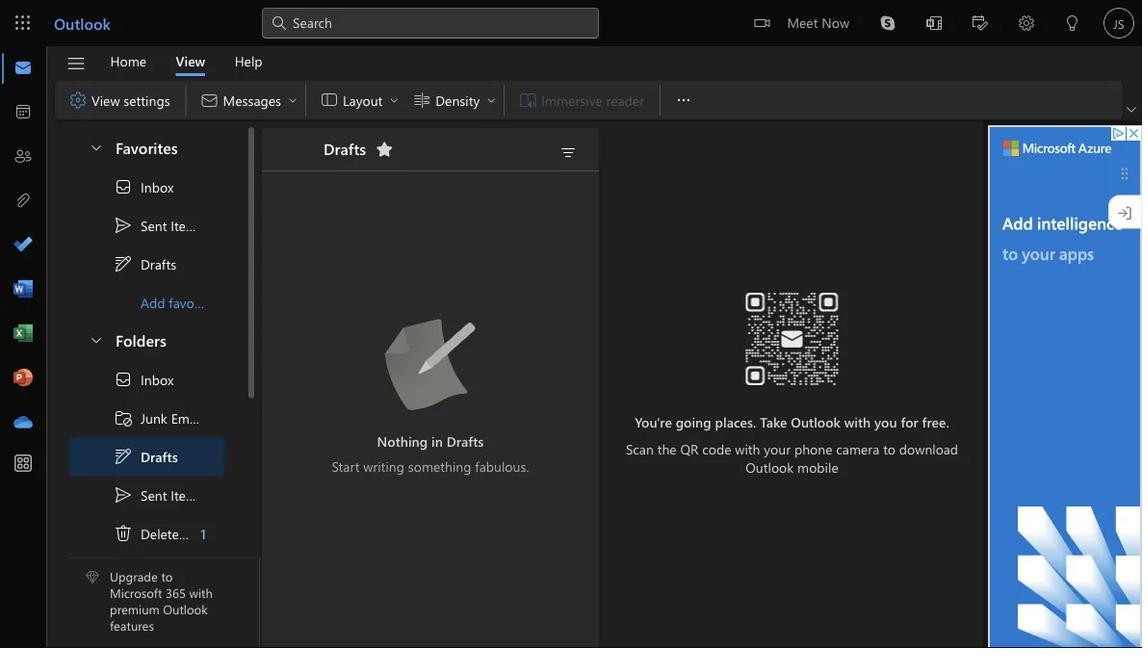 Task type: vqa. For each thing, say whether or not it's contained in the screenshot.
the  within the tree
yes



Task type: locate. For each thing, give the bounding box(es) containing it.
code
[[703, 440, 732, 458]]

 tree item down favorites
[[69, 168, 224, 206]]

1  from the top
[[114, 216, 133, 235]]

inbox inside favorites tree
[[141, 178, 174, 196]]

view right 
[[92, 91, 120, 109]]

favorite
[[169, 294, 214, 311]]

deleted
[[141, 525, 187, 543]]

to right the upgrade on the left bottom
[[161, 568, 173, 585]]

view up 
[[176, 52, 205, 70]]

favorites tree
[[69, 121, 224, 322]]

 button inside favorites 'tree item'
[[79, 129, 112, 165]]

0 vertical spatial 
[[114, 177, 133, 197]]

junk
[[141, 409, 167, 427]]

tree
[[69, 360, 224, 648]]

 left folders
[[89, 332, 104, 347]]

view inside  view settings
[[92, 91, 120, 109]]

 drafts down '' tree item on the bottom of page
[[114, 447, 178, 466]]

nothing
[[377, 433, 428, 450]]

you
[[875, 413, 898, 431]]

qr
[[681, 440, 699, 458]]

start
[[332, 458, 360, 475]]

email
[[171, 409, 203, 427]]

excel image
[[13, 325, 33, 344]]


[[287, 94, 299, 106], [389, 94, 400, 106], [486, 94, 497, 106], [89, 139, 104, 155], [89, 332, 104, 347]]

with inside upgrade to microsoft 365 with premium outlook features
[[189, 585, 213, 602]]

1 sent from the top
[[141, 217, 167, 234]]

 sent items
[[114, 216, 203, 235], [114, 486, 203, 505]]

0 vertical spatial  sent items
[[114, 216, 203, 235]]

items up favorite
[[171, 217, 203, 234]]

something
[[408, 458, 472, 475]]

2 inbox from the top
[[141, 371, 174, 389]]

1  from the top
[[114, 177, 133, 197]]

scan
[[626, 440, 654, 458]]

0 vertical spatial inbox
[[141, 178, 174, 196]]

 tree item down junk
[[69, 437, 224, 476]]

 up add favorite tree item
[[114, 254, 133, 274]]

items up 1
[[171, 486, 203, 504]]

 sent items up deleted
[[114, 486, 203, 505]]

help
[[235, 52, 263, 70]]

1 vertical spatial  tree item
[[69, 476, 224, 515]]

1  drafts from the top
[[114, 254, 176, 274]]

outlook right premium
[[163, 601, 208, 618]]

drafts down the  junk email
[[141, 448, 178, 466]]

1 horizontal spatial with
[[736, 440, 761, 458]]

with left your on the bottom right of the page
[[736, 440, 761, 458]]

 inbox up '' tree item on the bottom of page
[[114, 370, 174, 389]]

 for 
[[114, 177, 133, 197]]

2  from the top
[[114, 486, 133, 505]]

drafts up add
[[141, 255, 176, 273]]

0 vertical spatial  inbox
[[114, 177, 174, 197]]

outlook up phone on the right bottom of page
[[791, 413, 841, 431]]

inbox
[[141, 178, 174, 196], [141, 371, 174, 389]]

 tree item up add favorite tree item
[[69, 206, 224, 245]]

 drafts
[[114, 254, 176, 274], [114, 447, 178, 466]]

premium
[[110, 601, 160, 618]]

drafts left 
[[324, 138, 366, 159]]

 down favorites 'tree item'
[[114, 216, 133, 235]]

left-rail-appbar navigation
[[4, 46, 42, 445]]

2 vertical spatial with
[[189, 585, 213, 602]]

 button
[[57, 47, 95, 80]]

drafts inside favorites tree
[[141, 255, 176, 273]]

folders
[[116, 329, 167, 350]]

1 vertical spatial  drafts
[[114, 447, 178, 466]]

you're
[[635, 413, 672, 431]]

 inbox inside tree
[[114, 370, 174, 389]]

 up 
[[114, 486, 133, 505]]


[[114, 254, 133, 274], [114, 447, 133, 466]]

 inbox down favorites 'tree item'
[[114, 177, 174, 197]]

tab list
[[95, 46, 277, 76]]

0 vertical spatial  tree item
[[69, 245, 224, 283]]

 deleted items
[[114, 524, 223, 543]]

more apps image
[[13, 455, 33, 474]]

application
[[0, 0, 1143, 648]]

drafts inside drafts 
[[324, 138, 366, 159]]

add
[[141, 294, 165, 311]]


[[270, 13, 289, 33]]


[[1019, 15, 1035, 31]]

1  sent items from the top
[[114, 216, 203, 235]]

 inside favorites tree
[[114, 177, 133, 197]]

1  button from the top
[[79, 129, 112, 165]]

1  from the top
[[114, 254, 133, 274]]

1 vertical spatial to
[[161, 568, 173, 585]]

 tree item up junk
[[69, 360, 224, 399]]

 button left folders
[[79, 322, 112, 357]]

 drafts up add favorite tree item
[[114, 254, 176, 274]]

premium features image
[[86, 571, 99, 584]]

tab list containing home
[[95, 46, 277, 76]]

1  tree item from the top
[[69, 168, 224, 206]]

 left 
[[389, 94, 400, 106]]

drafts
[[324, 138, 366, 159], [141, 255, 176, 273], [447, 433, 484, 450], [141, 448, 178, 466]]

density
[[436, 91, 480, 109]]

outlook inside upgrade to microsoft 365 with premium outlook features
[[163, 601, 208, 618]]

2 sent from the top
[[141, 486, 167, 504]]

1 vertical spatial view
[[92, 91, 120, 109]]

1 vertical spatial 
[[114, 447, 133, 466]]

 inbox for 
[[114, 177, 174, 197]]

1 horizontal spatial view
[[176, 52, 205, 70]]

0 vertical spatial 
[[114, 216, 133, 235]]

drafts right in
[[447, 433, 484, 450]]

0 vertical spatial view
[[176, 52, 205, 70]]

0 vertical spatial  tree item
[[69, 206, 224, 245]]

0 vertical spatial items
[[171, 217, 203, 234]]


[[114, 216, 133, 235], [114, 486, 133, 505]]

 button down 
[[79, 129, 112, 165]]

messages
[[223, 91, 281, 109]]

items
[[171, 217, 203, 234], [171, 486, 203, 504], [191, 525, 223, 543]]

0 vertical spatial  tree item
[[69, 168, 224, 206]]

 for 
[[389, 94, 400, 106]]


[[114, 177, 133, 197], [114, 370, 133, 389]]

 messages 
[[200, 91, 299, 110]]

2 horizontal spatial with
[[845, 413, 871, 431]]

view
[[176, 52, 205, 70], [92, 91, 120, 109]]

1 vertical spatial items
[[171, 486, 203, 504]]

items inside favorites tree
[[171, 217, 203, 234]]

0 horizontal spatial view
[[92, 91, 120, 109]]

outlook
[[54, 13, 111, 33], [791, 413, 841, 431], [746, 458, 794, 476], [163, 601, 208, 618]]

writing
[[363, 458, 405, 475]]

to do image
[[13, 236, 33, 255]]


[[66, 53, 86, 74]]

0 horizontal spatial to
[[161, 568, 173, 585]]

 tree item
[[69, 206, 224, 245], [69, 476, 224, 515]]

camera
[[837, 440, 880, 458]]

 inside favorites 'tree item'
[[89, 139, 104, 155]]

 inside  density 
[[486, 94, 497, 106]]

 density 
[[413, 91, 497, 110]]

 search field
[[262, 0, 599, 43]]

 inside  messages 
[[287, 94, 299, 106]]

1 vertical spatial  button
[[79, 322, 112, 357]]

layout
[[343, 91, 383, 109]]


[[674, 91, 694, 110]]

0 vertical spatial  drafts
[[114, 254, 176, 274]]

 left 
[[287, 94, 299, 106]]

files image
[[13, 192, 33, 211]]

 tree item for 
[[69, 360, 224, 399]]

1 vertical spatial sent
[[141, 486, 167, 504]]


[[559, 144, 578, 163]]

add favorite tree item
[[69, 283, 224, 322]]

 up the 
[[114, 370, 133, 389]]

Search for email, meetings, files and more. field
[[291, 12, 588, 32]]

favorites
[[116, 137, 178, 157]]

with up camera at the right
[[845, 413, 871, 431]]

 inside  layout 
[[389, 94, 400, 106]]

to down you
[[884, 440, 896, 458]]

with right 365
[[189, 585, 213, 602]]

0 vertical spatial 
[[114, 254, 133, 274]]

inbox up the  junk email
[[141, 371, 174, 389]]

 button
[[865, 0, 911, 46]]

sent up add
[[141, 217, 167, 234]]

1  inbox from the top
[[114, 177, 174, 197]]

tab list inside 'application'
[[95, 46, 277, 76]]

 sent items inside favorites tree
[[114, 216, 203, 235]]

 down favorites 'tree item'
[[114, 177, 133, 197]]

 inside favorites tree
[[114, 216, 133, 235]]

layout group
[[310, 81, 500, 116]]

items for 2nd the  tree item from the bottom of the page
[[171, 217, 203, 234]]

1 horizontal spatial to
[[884, 440, 896, 458]]


[[68, 91, 88, 110]]

inbox for 
[[141, 178, 174, 196]]

to inside you're going places. take outlook with you for free. scan the qr code with your phone camera to download outlook mobile
[[884, 440, 896, 458]]

1 vertical spatial inbox
[[141, 371, 174, 389]]

folders tree item
[[69, 322, 224, 360]]

0 vertical spatial with
[[845, 413, 871, 431]]

1 inbox from the top
[[141, 178, 174, 196]]

 tree item
[[69, 245, 224, 283], [69, 437, 224, 476]]

sent up  tree item
[[141, 486, 167, 504]]

 button for favorites
[[79, 129, 112, 165]]


[[413, 91, 432, 110]]

 button inside folders tree item
[[79, 322, 112, 357]]


[[320, 91, 339, 110]]

0 vertical spatial  button
[[79, 129, 112, 165]]

 for 
[[114, 370, 133, 389]]

 inside favorites tree
[[114, 254, 133, 274]]

 button
[[1123, 100, 1141, 119]]

with
[[845, 413, 871, 431], [736, 440, 761, 458], [189, 585, 213, 602]]

365
[[166, 585, 186, 602]]

 down the 
[[114, 447, 133, 466]]

the
[[658, 440, 677, 458]]

message list section
[[262, 123, 599, 647]]

 button
[[1050, 0, 1096, 49]]

 tree item up deleted
[[69, 476, 224, 515]]

items right deleted
[[191, 525, 223, 543]]

2  tree item from the top
[[69, 437, 224, 476]]

 tree item up add
[[69, 245, 224, 283]]

1
[[201, 525, 206, 543]]

 button
[[958, 0, 1004, 49]]

 inbox inside favorites tree
[[114, 177, 174, 197]]

 tree item
[[69, 168, 224, 206], [69, 360, 224, 399]]

 right 'density'
[[486, 94, 497, 106]]

word image
[[13, 280, 33, 300]]

places.
[[715, 413, 757, 431]]

 inbox
[[114, 177, 174, 197], [114, 370, 174, 389]]

0 horizontal spatial with
[[189, 585, 213, 602]]

to
[[884, 440, 896, 458], [161, 568, 173, 585]]

1 vertical spatial 
[[114, 486, 133, 505]]

2  tree item from the top
[[69, 476, 224, 515]]

0 vertical spatial to
[[884, 440, 896, 458]]

application containing outlook
[[0, 0, 1143, 648]]

1 vertical spatial  sent items
[[114, 486, 203, 505]]

sent
[[141, 217, 167, 234], [141, 486, 167, 504]]

1 vertical spatial  tree item
[[69, 437, 224, 476]]

home
[[110, 52, 146, 70]]

0 vertical spatial sent
[[141, 217, 167, 234]]

2  tree item from the top
[[69, 360, 224, 399]]

2  button from the top
[[79, 322, 112, 357]]

inbox down favorites 'tree item'
[[141, 178, 174, 196]]

 button
[[1004, 0, 1050, 49]]

2  sent items from the top
[[114, 486, 203, 505]]

2 vertical spatial items
[[191, 525, 223, 543]]

1 vertical spatial 
[[114, 370, 133, 389]]

2  from the top
[[114, 370, 133, 389]]

outlook up  button
[[54, 13, 111, 33]]

outlook down take
[[746, 458, 794, 476]]


[[114, 524, 133, 543]]

fabulous.
[[475, 458, 529, 475]]

 inside folders tree item
[[89, 332, 104, 347]]

 left favorites
[[89, 139, 104, 155]]


[[1127, 105, 1137, 115]]

 view settings
[[68, 91, 170, 110]]

2  inbox from the top
[[114, 370, 174, 389]]

1 vertical spatial  tree item
[[69, 360, 224, 399]]

 sent items up add
[[114, 216, 203, 235]]

1 vertical spatial  inbox
[[114, 370, 174, 389]]

 for 
[[486, 94, 497, 106]]



Task type: describe. For each thing, give the bounding box(es) containing it.
people image
[[13, 147, 33, 167]]

mobile
[[798, 458, 839, 476]]

upgrade
[[110, 568, 158, 585]]

 tree item
[[69, 399, 224, 437]]

 tree item for 
[[69, 168, 224, 206]]

2  drafts from the top
[[114, 447, 178, 466]]

for
[[901, 413, 919, 431]]


[[973, 15, 989, 31]]

microsoft
[[110, 585, 162, 602]]

in
[[432, 433, 443, 450]]


[[114, 409, 133, 428]]

home button
[[96, 46, 161, 76]]

outlook link
[[54, 0, 111, 46]]

sent inside favorites tree
[[141, 217, 167, 234]]

inbox for 
[[141, 371, 174, 389]]

 tree item
[[69, 515, 224, 553]]

now
[[822, 13, 850, 31]]

settings
[[124, 91, 170, 109]]

1 vertical spatial with
[[736, 440, 761, 458]]

outlook banner
[[0, 0, 1143, 49]]

upgrade to microsoft 365 with premium outlook features
[[110, 568, 213, 634]]

items inside  deleted items
[[191, 525, 223, 543]]

 button
[[911, 0, 958, 49]]


[[375, 140, 394, 159]]


[[200, 91, 219, 110]]

2  from the top
[[114, 447, 133, 466]]

to inside upgrade to microsoft 365 with premium outlook features
[[161, 568, 173, 585]]

mail image
[[13, 59, 33, 78]]


[[755, 15, 770, 31]]


[[881, 15, 896, 31]]

calendar image
[[13, 103, 33, 122]]

1  tree item from the top
[[69, 206, 224, 245]]

drafts heading
[[299, 128, 400, 171]]

js image
[[1104, 8, 1135, 39]]

view inside 'view' 'button'
[[176, 52, 205, 70]]

add favorite
[[141, 294, 214, 311]]

items for 1st the  tree item from the bottom
[[171, 486, 203, 504]]

 inbox for 
[[114, 370, 174, 389]]

outlook inside banner
[[54, 13, 111, 33]]

features
[[110, 617, 154, 634]]


[[1066, 15, 1081, 31]]

take
[[760, 413, 788, 431]]

onedrive image
[[13, 413, 33, 433]]

 button
[[369, 134, 400, 165]]

drafts inside tree
[[141, 448, 178, 466]]

going
[[676, 413, 712, 431]]

favorites tree item
[[69, 129, 224, 168]]

you're going places. take outlook with you for free. scan the qr code with your phone camera to download outlook mobile
[[626, 413, 959, 476]]

nothing in drafts start writing something fabulous.
[[332, 433, 529, 475]]

 layout 
[[320, 91, 400, 110]]

 button
[[665, 81, 703, 119]]

powerpoint image
[[13, 369, 33, 388]]

phone
[[795, 440, 833, 458]]

 button for folders
[[79, 322, 112, 357]]

drafts inside nothing in drafts start writing something fabulous.
[[447, 433, 484, 450]]

meet
[[788, 13, 818, 31]]

help button
[[220, 46, 277, 76]]

1  tree item from the top
[[69, 245, 224, 283]]

download
[[900, 440, 959, 458]]

your
[[764, 440, 791, 458]]

tree containing 
[[69, 360, 224, 648]]

drafts 
[[324, 138, 394, 159]]

 junk email
[[114, 409, 203, 428]]

view button
[[161, 46, 220, 76]]

 for 
[[287, 94, 299, 106]]

 drafts inside favorites tree
[[114, 254, 176, 274]]


[[927, 15, 942, 31]]

free.
[[923, 413, 950, 431]]

meet now
[[788, 13, 850, 31]]

 button
[[553, 139, 584, 166]]



